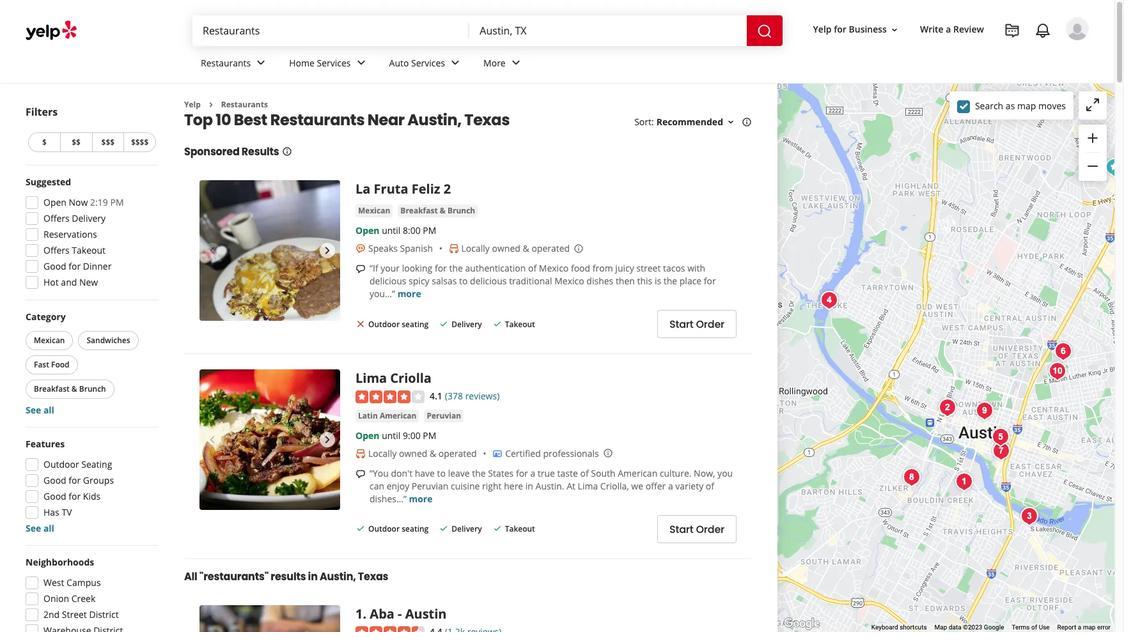 Task type: describe. For each thing, give the bounding box(es) containing it.
see all for features
[[26, 523, 54, 535]]

of inside "if your looking for the authentication of mexico food from juicy street tacos with delicious spicy salsas to delicious traditional mexico dishes then this is the place for you…"
[[528, 263, 537, 275]]

none field near
[[480, 24, 737, 38]]

you
[[718, 468, 733, 480]]

16 speaks spanish v2 image
[[356, 244, 366, 254]]

next image
[[320, 433, 335, 448]]

search image
[[757, 23, 773, 39]]

©2023
[[964, 625, 983, 632]]

0 vertical spatial lima
[[356, 370, 387, 387]]

open inside group
[[44, 196, 67, 209]]

your
[[381, 263, 400, 275]]

takeout for lima criolla
[[505, 524, 535, 535]]

then
[[616, 275, 635, 288]]

lima criolla
[[356, 370, 432, 387]]

certified
[[506, 448, 541, 460]]

pm for lima criolla
[[423, 430, 437, 442]]

start order link for la fruta feliz 2
[[658, 311, 737, 339]]

good for kids
[[44, 491, 101, 503]]

business categories element
[[191, 46, 1090, 83]]

offers delivery
[[44, 212, 106, 225]]

speaks spanish
[[369, 243, 433, 255]]

reviews)
[[466, 391, 500, 403]]

Near text field
[[480, 24, 737, 38]]

at
[[567, 481, 576, 493]]

leave
[[448, 468, 470, 480]]

0 vertical spatial austin,
[[408, 110, 462, 131]]

american inside button
[[380, 411, 417, 422]]

1 vertical spatial austin,
[[320, 570, 356, 585]]

takeout inside group
[[72, 244, 106, 257]]

1 horizontal spatial mexican
[[358, 206, 391, 217]]

9:00
[[403, 430, 421, 442]]

2 horizontal spatial the
[[664, 275, 678, 288]]

all for category
[[43, 404, 54, 417]]

more link for fruta
[[398, 288, 421, 300]]

certified professionals
[[506, 448, 599, 460]]

moonshine patio bar & grill image
[[988, 425, 1014, 450]]

here
[[504, 481, 524, 493]]

tacos
[[664, 263, 686, 275]]

sponsored
[[184, 145, 240, 160]]

restaurants right 16 chevron right v2 icon
[[221, 99, 268, 110]]

until for criolla
[[382, 430, 401, 442]]

aba
[[370, 606, 395, 623]]

keyboard shortcuts
[[872, 625, 928, 632]]

search
[[976, 99, 1004, 112]]

place
[[680, 275, 702, 288]]

(378
[[445, 391, 463, 403]]

0 horizontal spatial in
[[308, 570, 318, 585]]

$$$
[[101, 137, 115, 148]]

of left use
[[1032, 625, 1038, 632]]

offers for offers delivery
[[44, 212, 70, 225]]

expand map image
[[1086, 97, 1101, 113]]

more link
[[474, 46, 534, 83]]

2nd
[[44, 609, 60, 621]]

sandwiches
[[87, 335, 130, 346]]

4.1 star rating image
[[356, 391, 425, 404]]

order for lima criolla
[[696, 522, 725, 537]]

breakfast & brunch inside group
[[34, 384, 106, 395]]

mexican link
[[356, 205, 393, 218]]

report
[[1058, 625, 1077, 632]]

suggested
[[26, 176, 71, 188]]

jeremy m. image
[[1067, 17, 1090, 40]]

filters
[[26, 105, 58, 119]]

and
[[61, 276, 77, 289]]

lima inside "you don't have to leave the states for a true taste of south american culture. now, you can enjoy peruvian cuisine right here in austin. at lima criolla, we offer a variety of dishes…"
[[578, 481, 598, 493]]

fast food
[[34, 360, 69, 370]]

1 horizontal spatial owned
[[492, 243, 521, 255]]

restaurants up 16 info v2 image
[[270, 110, 365, 131]]

1 horizontal spatial breakfast & brunch button
[[398, 205, 478, 218]]

2
[[444, 181, 451, 198]]

group containing category
[[23, 311, 159, 417]]

business
[[849, 23, 887, 35]]

$$$$ button
[[124, 132, 156, 152]]

start for la fruta feliz 2
[[670, 317, 694, 332]]

salsas
[[432, 275, 457, 288]]

16 info v2 image
[[742, 117, 752, 127]]

lima criolla link
[[356, 370, 432, 387]]

(378 reviews)
[[445, 391, 500, 403]]

of down now,
[[706, 481, 715, 493]]

0 vertical spatial restaurants link
[[191, 46, 279, 83]]

austin
[[405, 606, 447, 623]]

la plancha image
[[1045, 359, 1071, 385]]

spanish
[[400, 243, 433, 255]]

cuisine
[[451, 481, 480, 493]]

24 chevron down v2 image for home services
[[354, 55, 369, 71]]

open until 9:00 pm
[[356, 430, 437, 442]]

a down culture. on the bottom right of the page
[[669, 481, 674, 493]]

open now 2:19 pm
[[44, 196, 124, 209]]

locally owned & operated for the bottom "16 locally owned v2" 'icon'
[[369, 448, 477, 460]]

$$
[[72, 137, 81, 148]]

& down 2
[[440, 206, 446, 217]]

latin american button
[[356, 410, 419, 423]]

1 vertical spatial restaurants link
[[221, 99, 268, 110]]

16 close v2 image
[[356, 319, 366, 329]]

next image
[[320, 243, 335, 259]]

& up "traditional" in the top left of the page
[[523, 243, 530, 255]]

more for fruta
[[398, 288, 421, 300]]

.
[[363, 606, 367, 623]]

a right write at right
[[947, 23, 952, 35]]

outdoor seating for fruta
[[369, 319, 429, 330]]

map for moves
[[1018, 99, 1037, 112]]

all "restaurants" results in austin, texas
[[184, 570, 389, 585]]

0 horizontal spatial operated
[[439, 448, 477, 460]]

open for lima
[[356, 430, 380, 442]]

don't
[[391, 468, 413, 480]]

"restaurants"
[[200, 570, 269, 585]]

all for features
[[43, 523, 54, 535]]

16 checkmark v2 image
[[492, 319, 503, 329]]

see all button for features
[[26, 523, 54, 535]]

start order link for lima criolla
[[658, 516, 737, 544]]

1 horizontal spatial breakfast & brunch
[[401, 206, 476, 217]]

16 speech v2 image for lima criolla
[[356, 470, 366, 480]]

slideshow element for lima
[[200, 370, 340, 511]]

see all button for category
[[26, 404, 54, 417]]

now
[[69, 196, 88, 209]]

for up the salsas
[[435, 263, 447, 275]]

24 chevron down v2 image
[[509, 55, 524, 71]]

now,
[[694, 468, 716, 480]]

1 vertical spatial outdoor
[[44, 459, 79, 471]]

"if your looking for the authentication of mexico food from juicy street tacos with delicious spicy salsas to delicious traditional mexico dishes then this is the place for you…"
[[370, 263, 716, 300]]

category
[[26, 311, 66, 323]]

services for auto services
[[411, 57, 445, 69]]

results
[[242, 145, 279, 160]]

offer
[[646, 481, 666, 493]]

dishes…"
[[370, 493, 407, 506]]

write
[[921, 23, 944, 35]]

1 horizontal spatial locally
[[462, 243, 490, 255]]

16 certified professionals v2 image
[[493, 449, 503, 459]]

looking
[[402, 263, 433, 275]]

onion creek
[[44, 593, 96, 605]]

best
[[234, 110, 267, 131]]

for inside "you don't have to leave the states for a true taste of south american culture. now, you can enjoy peruvian cuisine right here in austin. at lima criolla, we offer a variety of dishes…"
[[516, 468, 528, 480]]

yelp for business
[[814, 23, 887, 35]]

salty sow image
[[1051, 339, 1077, 365]]

dishes
[[587, 275, 614, 288]]

breakfast & brunch link
[[398, 205, 478, 218]]

auto services link
[[379, 46, 474, 83]]

auto services
[[389, 57, 445, 69]]

map for error
[[1084, 625, 1096, 632]]

16 info v2 image
[[282, 147, 292, 157]]

breakfast for bottommost the breakfast & brunch button
[[34, 384, 70, 395]]

feliz
[[412, 181, 441, 198]]

$$$$
[[131, 137, 149, 148]]

offers takeout
[[44, 244, 106, 257]]

spicy
[[409, 275, 430, 288]]

zoom in image
[[1086, 130, 1101, 146]]

higher ground image
[[972, 399, 998, 424]]

street
[[637, 263, 661, 275]]

latin american
[[358, 411, 417, 422]]

kids
[[83, 491, 101, 503]]

1 vertical spatial breakfast & brunch button
[[26, 380, 114, 399]]

more for criolla
[[409, 493, 433, 506]]

1 vertical spatial mexican button
[[26, 331, 73, 351]]

services for home services
[[317, 57, 351, 69]]

$
[[42, 137, 47, 148]]

0 horizontal spatial mexican
[[34, 335, 65, 346]]

$ button
[[28, 132, 60, 152]]

good for good for groups
[[44, 475, 66, 487]]

1 vertical spatial 16 locally owned v2 image
[[356, 449, 366, 459]]

order for la fruta feliz 2
[[696, 317, 725, 332]]

group containing suggested
[[22, 176, 159, 293]]

terms of use
[[1013, 625, 1050, 632]]

traditional
[[509, 275, 553, 288]]

home services link
[[279, 46, 379, 83]]

outdoor seating for criolla
[[369, 524, 429, 535]]

american inside "you don't have to leave the states for a true taste of south american culture. now, you can enjoy peruvian cuisine right here in austin. at lima criolla, we offer a variety of dishes…"
[[618, 468, 658, 480]]

for down with
[[704, 275, 716, 288]]

austin.
[[536, 481, 565, 493]]



Task type: vqa. For each thing, say whether or not it's contained in the screenshot.
Start Order link to the bottom
yes



Task type: locate. For each thing, give the bounding box(es) containing it.
24 chevron down v2 image inside restaurants link
[[254, 55, 269, 71]]

locally up the "you
[[369, 448, 397, 460]]

0 vertical spatial breakfast
[[401, 206, 438, 217]]

write a review link
[[916, 18, 990, 41]]

user actions element
[[803, 16, 1108, 95]]

2 seating from the top
[[402, 524, 429, 535]]

west
[[44, 577, 64, 589]]

3 24 chevron down v2 image from the left
[[448, 55, 463, 71]]

use
[[1040, 625, 1050, 632]]

4.4 star rating image
[[356, 627, 425, 633]]

start order link down "variety"
[[658, 516, 737, 544]]

auto
[[389, 57, 409, 69]]

0 vertical spatial locally owned & operated
[[462, 243, 570, 255]]

1 vertical spatial start order link
[[658, 516, 737, 544]]

start down "variety"
[[670, 522, 694, 537]]

takeout up dinner
[[72, 244, 106, 257]]

& inside group
[[72, 384, 77, 395]]

1 vertical spatial start order
[[670, 522, 725, 537]]

mexican button
[[356, 205, 393, 218], [26, 331, 73, 351]]

2 previous image from the top
[[205, 433, 220, 448]]

pm right 2:19 at top left
[[110, 196, 124, 209]]

0 horizontal spatial to
[[437, 468, 446, 480]]

la fruta feliz 2 link
[[356, 181, 451, 198]]

all
[[184, 570, 197, 585]]

0 horizontal spatial yelp
[[184, 99, 201, 110]]

lima criolla image
[[1102, 155, 1125, 180]]

16 speech v2 image for la fruta feliz 2
[[356, 264, 366, 275]]

start for lima criolla
[[670, 522, 694, 537]]

a right report
[[1079, 625, 1082, 632]]

peruvian
[[427, 411, 461, 422], [412, 481, 449, 493]]

delivery left 16 checkmark v2 image
[[452, 319, 482, 330]]

neighborhoods
[[26, 557, 94, 569]]

1 vertical spatial operated
[[439, 448, 477, 460]]

0 vertical spatial outdoor
[[369, 319, 400, 330]]

texas down more
[[465, 110, 510, 131]]

2 outdoor seating from the top
[[369, 524, 429, 535]]

group
[[1079, 125, 1108, 181], [22, 176, 159, 293], [23, 311, 159, 417], [22, 438, 159, 536], [22, 557, 159, 633]]

outdoor for lima
[[369, 524, 400, 535]]

$$$ button
[[92, 132, 124, 152]]

open down latin on the left of page
[[356, 430, 380, 442]]

1 none field from the left
[[203, 24, 460, 38]]

breakfast
[[401, 206, 438, 217], [34, 384, 70, 395]]

near
[[368, 110, 405, 131]]

16 chevron right v2 image
[[206, 100, 216, 110]]

delivery down 'open now 2:19 pm'
[[72, 212, 106, 225]]

1 horizontal spatial mexican button
[[356, 205, 393, 218]]

1 vertical spatial previous image
[[205, 433, 220, 448]]

top
[[184, 110, 213, 131]]

0 vertical spatial pm
[[110, 196, 124, 209]]

until for fruta
[[382, 225, 401, 237]]

open
[[44, 196, 67, 209], [356, 225, 380, 237], [356, 430, 380, 442]]

1 vertical spatial texas
[[358, 570, 389, 585]]

new
[[79, 276, 98, 289]]

map data ©2023 google
[[935, 625, 1005, 632]]

None search field
[[193, 15, 785, 46]]

16 speech v2 image left the "you
[[356, 470, 366, 480]]

lima right at
[[578, 481, 598, 493]]

none field up business categories element on the top of the page
[[480, 24, 737, 38]]

2 delicious from the left
[[470, 275, 507, 288]]

services right the auto
[[411, 57, 445, 69]]

0 vertical spatial peruvian
[[427, 411, 461, 422]]

austin, right near
[[408, 110, 462, 131]]

2:19
[[90, 196, 108, 209]]

more down spicy
[[398, 288, 421, 300]]

outdoor right 16 close v2 icon
[[369, 319, 400, 330]]

pm inside group
[[110, 196, 124, 209]]

delivery for lima criolla
[[452, 524, 482, 535]]

owned down 9:00
[[399, 448, 428, 460]]

more
[[484, 57, 506, 69]]

data
[[949, 625, 962, 632]]

top 10 best restaurants near austin, texas
[[184, 110, 510, 131]]

qi austin image
[[935, 395, 961, 421]]

16 speech v2 image left "if
[[356, 264, 366, 275]]

1 vertical spatial offers
[[44, 244, 70, 257]]

0 vertical spatial start order link
[[658, 311, 737, 339]]

0 horizontal spatial owned
[[399, 448, 428, 460]]

map
[[1018, 99, 1037, 112], [1084, 625, 1096, 632]]

2 order from the top
[[696, 522, 725, 537]]

1 delicious from the left
[[370, 275, 407, 288]]

2 24 chevron down v2 image from the left
[[354, 55, 369, 71]]

to inside "you don't have to leave the states for a true taste of south american culture. now, you can enjoy peruvian cuisine right here in austin. at lima criolla, we offer a variety of dishes…"
[[437, 468, 446, 480]]

until down latin american link
[[382, 430, 401, 442]]

creek
[[71, 593, 96, 605]]

previous image
[[205, 243, 220, 259], [205, 433, 220, 448]]

info icon image
[[574, 243, 584, 254], [574, 243, 584, 254], [603, 449, 613, 459], [603, 449, 613, 459]]

2 vertical spatial takeout
[[505, 524, 535, 535]]

seating
[[402, 319, 429, 330], [402, 524, 429, 535]]

1 vertical spatial order
[[696, 522, 725, 537]]

google image
[[781, 616, 823, 633]]

report a map error
[[1058, 625, 1111, 632]]

more link
[[398, 288, 421, 300], [409, 493, 433, 506]]

1 vertical spatial more
[[409, 493, 433, 506]]

yelp inside button
[[814, 23, 832, 35]]

1 vertical spatial mexican
[[34, 335, 65, 346]]

anthem image
[[989, 439, 1014, 465]]

8:00
[[403, 225, 421, 237]]

for up the good for kids
[[69, 475, 81, 487]]

delicious down 'your'
[[370, 275, 407, 288]]

peruvian down have
[[412, 481, 449, 493]]

map region
[[688, 0, 1125, 633]]

1 start order link from the top
[[658, 311, 737, 339]]

reservations
[[44, 228, 97, 241]]

results
[[271, 570, 306, 585]]

24 chevron down v2 image left the auto
[[354, 55, 369, 71]]

previous image for la fruta feliz 2
[[205, 243, 220, 259]]

24 chevron down v2 image inside home services link
[[354, 55, 369, 71]]

0 vertical spatial to
[[459, 275, 468, 288]]

see up neighborhoods
[[26, 523, 41, 535]]

pm for la fruta feliz 2
[[423, 225, 437, 237]]

in inside "you don't have to leave the states for a true taste of south american culture. now, you can enjoy peruvian cuisine right here in austin. at lima criolla, we offer a variety of dishes…"
[[526, 481, 534, 493]]

16 chevron down v2 image
[[726, 117, 736, 127]]

0 vertical spatial start order
[[670, 317, 725, 332]]

food
[[51, 360, 69, 370]]

good for good for kids
[[44, 491, 66, 503]]

2 vertical spatial open
[[356, 430, 380, 442]]

of up "traditional" in the top left of the page
[[528, 263, 537, 275]]

1 see from the top
[[26, 404, 41, 417]]

outdoor up good for groups
[[44, 459, 79, 471]]

american up 'open until 9:00 pm'
[[380, 411, 417, 422]]

good up hot
[[44, 260, 66, 273]]

dinner
[[83, 260, 112, 273]]

aba - austin image
[[952, 470, 977, 495]]

breakfast up 8:00 at the top
[[401, 206, 438, 217]]

breakfast & brunch down food
[[34, 384, 106, 395]]

operated up "if your looking for the authentication of mexico food from juicy street tacos with delicious spicy salsas to delicious traditional mexico dishes then this is the place for you…"
[[532, 243, 570, 255]]

start
[[670, 317, 694, 332], [670, 522, 694, 537]]

breakfast & brunch down 2
[[401, 206, 476, 217]]

moves
[[1039, 99, 1067, 112]]

outdoor
[[369, 319, 400, 330], [44, 459, 79, 471], [369, 524, 400, 535]]

16 locally owned v2 image
[[449, 244, 459, 254], [356, 449, 366, 459]]

breakfast inside group
[[34, 384, 70, 395]]

1 slideshow element from the top
[[200, 181, 340, 321]]

see all up features
[[26, 404, 54, 417]]

1 vertical spatial takeout
[[505, 319, 535, 330]]

operated up leave
[[439, 448, 477, 460]]

mexican button up fast food
[[26, 331, 73, 351]]

1 vertical spatial locally
[[369, 448, 397, 460]]

for left business
[[834, 23, 847, 35]]

4.1 link
[[430, 389, 443, 403]]

0 vertical spatial open
[[44, 196, 67, 209]]

mexican down 'category'
[[34, 335, 65, 346]]

2 all from the top
[[43, 523, 54, 535]]

0 horizontal spatial lima
[[356, 370, 387, 387]]

restaurants link right 16 chevron right v2 icon
[[221, 99, 268, 110]]

district
[[89, 609, 119, 621]]

yelp for "yelp" link
[[184, 99, 201, 110]]

brunch down sandwiches button
[[79, 384, 106, 395]]

1 all from the top
[[43, 404, 54, 417]]

seating for criolla
[[402, 524, 429, 535]]

mexico down the food
[[555, 275, 585, 288]]

outdoor down dishes…"
[[369, 524, 400, 535]]

fruta
[[374, 181, 409, 198]]

1 start order from the top
[[670, 317, 725, 332]]

latin american link
[[356, 410, 419, 423]]

24 chevron down v2 image left home
[[254, 55, 269, 71]]

speaks
[[369, 243, 398, 255]]

24 chevron down v2 image for restaurants
[[254, 55, 269, 71]]

0 vertical spatial breakfast & brunch button
[[398, 205, 478, 218]]

mexican down la
[[358, 206, 391, 217]]

outdoor seating
[[369, 319, 429, 330], [369, 524, 429, 535]]

0 vertical spatial see all
[[26, 404, 54, 417]]

as
[[1006, 99, 1016, 112]]

3 good from the top
[[44, 491, 66, 503]]

1 vertical spatial pm
[[423, 225, 437, 237]]

yelp left business
[[814, 23, 832, 35]]

peruvian inside 'peruvian' button
[[427, 411, 461, 422]]

offers up reservations
[[44, 212, 70, 225]]

juicy
[[616, 263, 635, 275]]

"you
[[370, 468, 389, 480]]

culture.
[[660, 468, 692, 480]]

to inside "if your looking for the authentication of mexico food from juicy street tacos with delicious spicy salsas to delicious traditional mexico dishes then this is the place for you…"
[[459, 275, 468, 288]]

0 horizontal spatial texas
[[358, 570, 389, 585]]

outdoor for la
[[369, 319, 400, 330]]

0 vertical spatial 16 locally owned v2 image
[[449, 244, 459, 254]]

peruvian inside "you don't have to leave the states for a true taste of south american culture. now, you can enjoy peruvian cuisine right here in austin. at lima criolla, we offer a variety of dishes…"
[[412, 481, 449, 493]]

open up 16 speaks spanish v2 image
[[356, 225, 380, 237]]

peruvian button
[[425, 410, 464, 423]]

Find text field
[[203, 24, 460, 38]]

0 horizontal spatial locally
[[369, 448, 397, 460]]

to right the salsas
[[459, 275, 468, 288]]

projects image
[[1005, 23, 1021, 38]]

map right "as"
[[1018, 99, 1037, 112]]

1 vertical spatial locally owned & operated
[[369, 448, 477, 460]]

see all button up features
[[26, 404, 54, 417]]

the inside "you don't have to leave the states for a true taste of south american culture. now, you can enjoy peruvian cuisine right here in austin. at lima criolla, we offer a variety of dishes…"
[[472, 468, 486, 480]]

"you don't have to leave the states for a true taste of south american culture. now, you can enjoy peruvian cuisine right here in austin. at lima criolla, we offer a variety of dishes…"
[[370, 468, 733, 506]]

0 vertical spatial good
[[44, 260, 66, 273]]

0 horizontal spatial breakfast & brunch
[[34, 384, 106, 395]]

open for la
[[356, 225, 380, 237]]

breakfast & brunch
[[401, 206, 476, 217], [34, 384, 106, 395]]

quince lakehouse image
[[817, 288, 842, 314]]

1 vertical spatial seating
[[402, 524, 429, 535]]

1 vertical spatial slideshow element
[[200, 370, 340, 511]]

brunch for bottommost the breakfast & brunch button
[[79, 384, 106, 395]]

outdoor seating down dishes…"
[[369, 524, 429, 535]]

1 see all from the top
[[26, 404, 54, 417]]

1 vertical spatial yelp
[[184, 99, 201, 110]]

order down place on the top of page
[[696, 317, 725, 332]]

1 services from the left
[[317, 57, 351, 69]]

24 chevron down v2 image right auto services
[[448, 55, 463, 71]]

takeout down the here at bottom
[[505, 524, 535, 535]]

0 horizontal spatial map
[[1018, 99, 1037, 112]]

delivery for la fruta feliz 2
[[452, 319, 482, 330]]

good
[[44, 260, 66, 273], [44, 475, 66, 487], [44, 491, 66, 503]]

1 16 speech v2 image from the top
[[356, 264, 366, 275]]

1618 asian fusion image
[[1017, 504, 1043, 530]]

see all button down "has"
[[26, 523, 54, 535]]

delivery inside group
[[72, 212, 106, 225]]

owned up authentication
[[492, 243, 521, 255]]

see for category
[[26, 404, 41, 417]]

home
[[289, 57, 315, 69]]

brunch for rightmost the breakfast & brunch button
[[448, 206, 476, 217]]

mexico up "traditional" in the top left of the page
[[539, 263, 569, 275]]

1 . aba - austin
[[356, 606, 447, 623]]

1 horizontal spatial 24 chevron down v2 image
[[354, 55, 369, 71]]

features
[[26, 438, 65, 450]]

offers down reservations
[[44, 244, 70, 257]]

lima criolla image
[[200, 370, 340, 511]]

2 vertical spatial outdoor
[[369, 524, 400, 535]]

0 horizontal spatial 24 chevron down v2 image
[[254, 55, 269, 71]]

breakfast & brunch button down food
[[26, 380, 114, 399]]

2 16 speech v2 image from the top
[[356, 470, 366, 480]]

food
[[571, 263, 591, 275]]

0 horizontal spatial the
[[449, 263, 463, 275]]

brunch inside group
[[79, 384, 106, 395]]

home services
[[289, 57, 351, 69]]

0 vertical spatial order
[[696, 317, 725, 332]]

2 see all button from the top
[[26, 523, 54, 535]]

1 vertical spatial outdoor seating
[[369, 524, 429, 535]]

delicious down authentication
[[470, 275, 507, 288]]

group containing features
[[22, 438, 159, 536]]

0 vertical spatial outdoor seating
[[369, 319, 429, 330]]

0 vertical spatial mexico
[[539, 263, 569, 275]]

criolla,
[[601, 481, 629, 493]]

austin, up '1'
[[320, 570, 356, 585]]

open down suggested
[[44, 196, 67, 209]]

good for dinner
[[44, 260, 112, 273]]

hot and new
[[44, 276, 98, 289]]

locally owned & operated for right "16 locally owned v2" 'icon'
[[462, 243, 570, 255]]

offers for offers takeout
[[44, 244, 70, 257]]

0 vertical spatial start
[[670, 317, 694, 332]]

1 until from the top
[[382, 225, 401, 237]]

1 24 chevron down v2 image from the left
[[254, 55, 269, 71]]

peruvian link
[[425, 410, 464, 423]]

1 vertical spatial start
[[670, 522, 694, 537]]

right
[[482, 481, 502, 493]]

24 chevron down v2 image inside the auto services link
[[448, 55, 463, 71]]

group containing neighborhoods
[[22, 557, 159, 633]]

for up the here at bottom
[[516, 468, 528, 480]]

2 vertical spatial delivery
[[452, 524, 482, 535]]

mexican button down la
[[356, 205, 393, 218]]

all down "has"
[[43, 523, 54, 535]]

1 previous image from the top
[[205, 243, 220, 259]]

slideshow element for la
[[200, 181, 340, 321]]

more link down have
[[409, 493, 433, 506]]

in right the here at bottom
[[526, 481, 534, 493]]

groups
[[83, 475, 114, 487]]

$$ button
[[60, 132, 92, 152]]

locally up authentication
[[462, 243, 490, 255]]

16 speech v2 image
[[356, 264, 366, 275], [356, 470, 366, 480]]

2 offers from the top
[[44, 244, 70, 257]]

1 vertical spatial breakfast & brunch
[[34, 384, 106, 395]]

1 horizontal spatial services
[[411, 57, 445, 69]]

1 start from the top
[[670, 317, 694, 332]]

good for good for dinner
[[44, 260, 66, 273]]

1 horizontal spatial lima
[[578, 481, 598, 493]]

pm right 9:00
[[423, 430, 437, 442]]

you…"
[[370, 288, 395, 300]]

yelp left 16 chevron right v2 icon
[[184, 99, 201, 110]]

odd duck image
[[899, 465, 925, 491]]

lima
[[356, 370, 387, 387], [578, 481, 598, 493]]

takeout for la fruta feliz 2
[[505, 319, 535, 330]]

yelp
[[814, 23, 832, 35], [184, 99, 201, 110]]

breakfast down fast food button
[[34, 384, 70, 395]]

1 offers from the top
[[44, 212, 70, 225]]

1 vertical spatial good
[[44, 475, 66, 487]]

0 horizontal spatial services
[[317, 57, 351, 69]]

previous image for lima criolla
[[205, 433, 220, 448]]

1 vertical spatial lima
[[578, 481, 598, 493]]

restaurants inside business categories element
[[201, 57, 251, 69]]

takeout
[[72, 244, 106, 257], [505, 319, 535, 330], [505, 524, 535, 535]]

1 vertical spatial until
[[382, 430, 401, 442]]

1 vertical spatial in
[[308, 570, 318, 585]]

locally owned & operated
[[462, 243, 570, 255], [369, 448, 477, 460]]

none field up home services
[[203, 24, 460, 38]]

from
[[593, 263, 613, 275]]

for inside button
[[834, 23, 847, 35]]

more link for criolla
[[409, 493, 433, 506]]

start down place on the top of page
[[670, 317, 694, 332]]

0 horizontal spatial american
[[380, 411, 417, 422]]

mexico
[[539, 263, 569, 275], [555, 275, 585, 288]]

2 vertical spatial pm
[[423, 430, 437, 442]]

2 good from the top
[[44, 475, 66, 487]]

latin
[[358, 411, 378, 422]]

1 vertical spatial see
[[26, 523, 41, 535]]

seating down dishes…"
[[402, 524, 429, 535]]

start order link down place on the top of page
[[658, 311, 737, 339]]

see all for category
[[26, 404, 54, 417]]

in right results
[[308, 570, 318, 585]]

order
[[696, 317, 725, 332], [696, 522, 725, 537]]

2 see from the top
[[26, 523, 41, 535]]

restaurants
[[201, 57, 251, 69], [221, 99, 268, 110], [270, 110, 365, 131]]

1 vertical spatial the
[[664, 275, 678, 288]]

2 services from the left
[[411, 57, 445, 69]]

texas up .
[[358, 570, 389, 585]]

slideshow element
[[200, 181, 340, 321], [200, 370, 340, 511]]

1 horizontal spatial none field
[[480, 24, 737, 38]]

yelp for yelp for business
[[814, 23, 832, 35]]

1 horizontal spatial american
[[618, 468, 658, 480]]

1 order from the top
[[696, 317, 725, 332]]

delivery down cuisine
[[452, 524, 482, 535]]

0 vertical spatial 16 speech v2 image
[[356, 264, 366, 275]]

& up have
[[430, 448, 436, 460]]

1 vertical spatial all
[[43, 523, 54, 535]]

breakfast for rightmost the breakfast & brunch button
[[401, 206, 438, 217]]

0 vertical spatial operated
[[532, 243, 570, 255]]

search as map moves
[[976, 99, 1067, 112]]

see for features
[[26, 523, 41, 535]]

peruvian down the 4.1 on the left bottom
[[427, 411, 461, 422]]

1 horizontal spatial texas
[[465, 110, 510, 131]]

1 vertical spatial peruvian
[[412, 481, 449, 493]]

2 vertical spatial good
[[44, 491, 66, 503]]

restaurants link up 16 chevron right v2 icon
[[191, 46, 279, 83]]

1 horizontal spatial to
[[459, 275, 468, 288]]

2 start order from the top
[[670, 522, 725, 537]]

map left error
[[1084, 625, 1096, 632]]

brunch down 2
[[448, 206, 476, 217]]

outdoor seating
[[44, 459, 112, 471]]

locally owned & operated up have
[[369, 448, 477, 460]]

0 vertical spatial texas
[[465, 110, 510, 131]]

2 none field from the left
[[480, 24, 737, 38]]

16 checkmark v2 image
[[439, 319, 449, 329], [356, 524, 366, 534], [439, 524, 449, 534], [492, 524, 503, 534]]

onion
[[44, 593, 69, 605]]

street
[[62, 609, 87, 621]]

for down good for groups
[[69, 491, 81, 503]]

start order down place on the top of page
[[670, 317, 725, 332]]

1 vertical spatial map
[[1084, 625, 1096, 632]]

2 see all from the top
[[26, 523, 54, 535]]

the up right
[[472, 468, 486, 480]]

google
[[985, 625, 1005, 632]]

a left true
[[531, 468, 536, 480]]

has
[[44, 507, 59, 519]]

2 slideshow element from the top
[[200, 370, 340, 511]]

write a review
[[921, 23, 985, 35]]

0 vertical spatial seating
[[402, 319, 429, 330]]

1 good from the top
[[44, 260, 66, 273]]

0 vertical spatial more
[[398, 288, 421, 300]]

of right taste
[[581, 468, 589, 480]]

1 vertical spatial brunch
[[79, 384, 106, 395]]

zoom out image
[[1086, 159, 1101, 174]]

notifications image
[[1036, 23, 1051, 38]]

1 vertical spatial owned
[[399, 448, 428, 460]]

2 start order link from the top
[[658, 516, 737, 544]]

yelp for business button
[[808, 18, 905, 41]]

1 seating from the top
[[402, 319, 429, 330]]

24 chevron down v2 image for auto services
[[448, 55, 463, 71]]

la fruta feliz 2 image
[[200, 181, 340, 321]]

takeout right 16 checkmark v2 image
[[505, 319, 535, 330]]

0 vertical spatial american
[[380, 411, 417, 422]]

lima up '4.1 star rating' image
[[356, 370, 387, 387]]

seating
[[81, 459, 112, 471]]

1 horizontal spatial yelp
[[814, 23, 832, 35]]

for down offers takeout
[[69, 260, 81, 273]]

0 vertical spatial locally
[[462, 243, 490, 255]]

delicious
[[370, 275, 407, 288], [470, 275, 507, 288]]

1 see all button from the top
[[26, 404, 54, 417]]

2 until from the top
[[382, 430, 401, 442]]

0 vertical spatial takeout
[[72, 244, 106, 257]]

seating down spicy
[[402, 319, 429, 330]]

seating for fruta
[[402, 319, 429, 330]]

16 chevron down v2 image
[[890, 25, 900, 35]]

None field
[[203, 24, 460, 38], [480, 24, 737, 38]]

1 vertical spatial mexico
[[555, 275, 585, 288]]

0 vertical spatial offers
[[44, 212, 70, 225]]

1 horizontal spatial map
[[1084, 625, 1096, 632]]

0 horizontal spatial none field
[[203, 24, 460, 38]]

1 outdoor seating from the top
[[369, 319, 429, 330]]

2 start from the top
[[670, 522, 694, 537]]

start order for lima criolla
[[670, 522, 725, 537]]

none field the find
[[203, 24, 460, 38]]

0 horizontal spatial mexican button
[[26, 331, 73, 351]]

1 vertical spatial open
[[356, 225, 380, 237]]

2nd street district
[[44, 609, 119, 621]]

1 vertical spatial delivery
[[452, 319, 482, 330]]

1 horizontal spatial 16 locally owned v2 image
[[449, 244, 459, 254]]

0 vertical spatial delivery
[[72, 212, 106, 225]]

fast food button
[[26, 356, 78, 375]]

0 horizontal spatial breakfast & brunch button
[[26, 380, 114, 399]]

aba - austin link
[[370, 606, 447, 623]]

start order for la fruta feliz 2
[[670, 317, 725, 332]]

0 vertical spatial the
[[449, 263, 463, 275]]

0 vertical spatial see all button
[[26, 404, 54, 417]]

24 chevron down v2 image
[[254, 55, 269, 71], [354, 55, 369, 71], [448, 55, 463, 71]]



